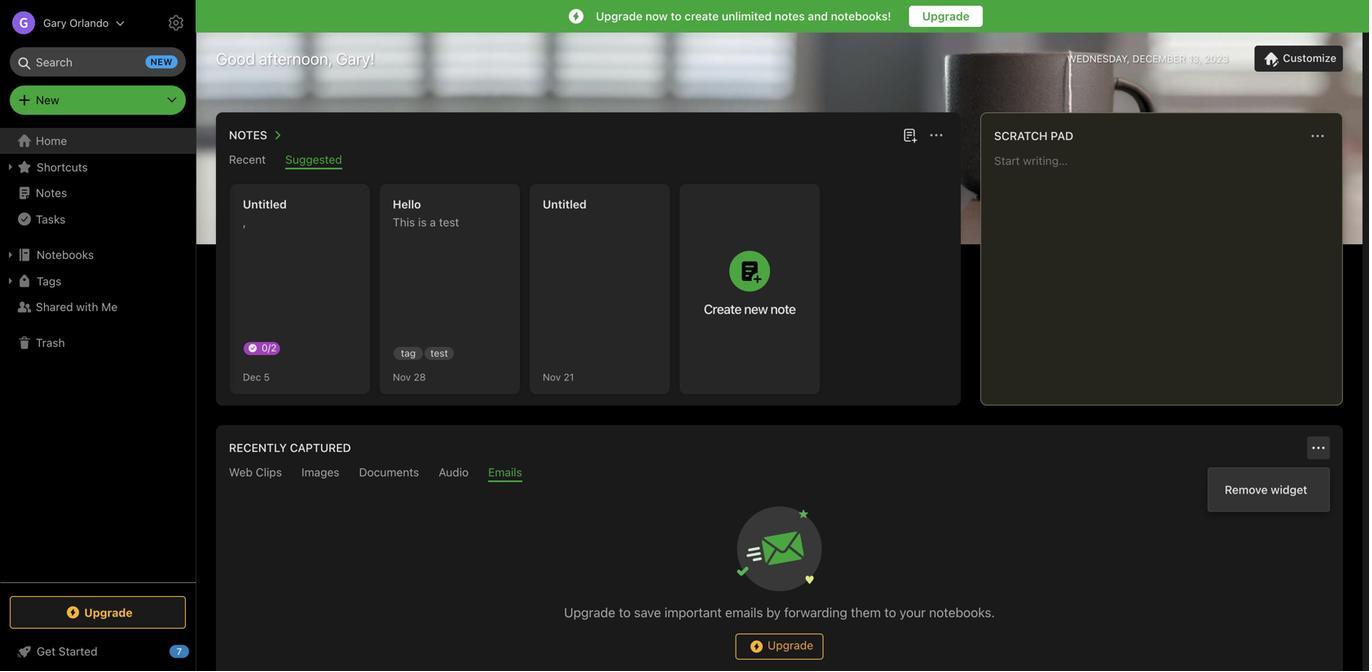 Task type: locate. For each thing, give the bounding box(es) containing it.
shortcuts
[[37, 160, 88, 174]]

documents
[[359, 466, 419, 479]]

upgrade inside popup button
[[84, 606, 133, 620]]

suggested tab panel
[[216, 170, 961, 406]]

customize
[[1284, 52, 1337, 64]]

emails tab
[[489, 466, 522, 483]]

by
[[767, 605, 781, 621]]

notes link
[[0, 180, 195, 206]]

shortcuts button
[[0, 154, 195, 180]]

more actions field for scratch pad
[[1307, 125, 1330, 148]]

0 vertical spatial test
[[439, 216, 459, 229]]

0 horizontal spatial upgrade button
[[736, 634, 824, 660]]

a
[[430, 216, 436, 229]]

audio
[[439, 466, 469, 479]]

more actions image
[[927, 126, 947, 145], [1309, 126, 1328, 146]]

0 horizontal spatial nov
[[393, 372, 411, 383]]

widget
[[1271, 484, 1308, 497]]

remove widget link
[[1209, 479, 1330, 502]]

0 vertical spatial upgrade button
[[910, 6, 983, 27]]

remove widget
[[1226, 484, 1308, 497]]

2 untitled from the left
[[543, 198, 587, 211]]

0 horizontal spatial to
[[619, 605, 631, 621]]

upgrade button inside emails tab panel
[[736, 634, 824, 660]]

untitled ,
[[243, 198, 287, 229]]

tags button
[[0, 268, 195, 294]]

0 vertical spatial notes
[[229, 128, 267, 142]]

notebooks!
[[831, 9, 892, 23]]

note
[[771, 302, 796, 317]]

untitled
[[243, 198, 287, 211], [543, 198, 587, 211]]

7
[[177, 647, 182, 658]]

dec
[[243, 372, 261, 383]]

notebooks.
[[930, 605, 995, 621]]

Help and Learning task checklist field
[[0, 639, 196, 665]]

1 horizontal spatial new
[[745, 302, 768, 317]]

customize button
[[1255, 46, 1344, 72]]

recently captured
[[229, 442, 351, 455]]

emails
[[489, 466, 522, 479]]

wednesday, december 13, 2023
[[1068, 53, 1229, 64]]

audio tab
[[439, 466, 469, 483]]

tree
[[0, 128, 196, 582]]

nov for nov 21
[[543, 372, 561, 383]]

nov left 21
[[543, 372, 561, 383]]

new
[[150, 57, 173, 67], [745, 302, 768, 317]]

home
[[36, 134, 67, 148]]

create new note button
[[680, 184, 820, 395]]

save
[[634, 605, 661, 621]]

your
[[900, 605, 926, 621]]

to
[[671, 9, 682, 23], [619, 605, 631, 621], [885, 605, 897, 621]]

gary orlando
[[43, 17, 109, 29]]

0 horizontal spatial new
[[150, 57, 173, 67]]

notes
[[775, 9, 805, 23]]

scratch
[[995, 129, 1048, 143]]

tab list containing web clips
[[219, 466, 1340, 483]]

home link
[[0, 128, 196, 154]]

good
[[216, 49, 255, 68]]

2 tab list from the top
[[219, 466, 1340, 483]]

suggested
[[285, 153, 342, 166]]

get
[[37, 645, 56, 659]]

2023
[[1205, 53, 1229, 64]]

21
[[564, 372, 574, 383]]

0 vertical spatial tab list
[[219, 153, 958, 170]]

recent tab
[[229, 153, 266, 170]]

create
[[685, 9, 719, 23]]

5
[[264, 372, 270, 383]]

tab list containing recent
[[219, 153, 958, 170]]

test right the a
[[439, 216, 459, 229]]

notes up tasks
[[36, 186, 67, 200]]

new inside button
[[745, 302, 768, 317]]

1 horizontal spatial notes
[[229, 128, 267, 142]]

test inside hello this is a test
[[439, 216, 459, 229]]

create
[[704, 302, 742, 317]]

with
[[76, 300, 98, 314]]

nov 21
[[543, 372, 574, 383]]

0 vertical spatial new
[[150, 57, 173, 67]]

1 vertical spatial notes
[[36, 186, 67, 200]]

1 untitled from the left
[[243, 198, 287, 211]]

tab list for notes
[[219, 153, 958, 170]]

1 horizontal spatial more actions image
[[1309, 126, 1328, 146]]

test
[[439, 216, 459, 229], [431, 348, 448, 359]]

this
[[393, 216, 415, 229]]

to left save
[[619, 605, 631, 621]]

upgrade button
[[910, 6, 983, 27], [736, 634, 824, 660]]

1 horizontal spatial nov
[[543, 372, 561, 383]]

to left your
[[885, 605, 897, 621]]

trash link
[[0, 330, 195, 356]]

gary
[[43, 17, 67, 29]]

afternoon,
[[259, 49, 332, 68]]

upgrade
[[596, 9, 643, 23], [923, 9, 970, 23], [564, 605, 616, 621], [84, 606, 133, 620], [768, 639, 814, 653]]

web clips
[[229, 466, 282, 479]]

captured
[[290, 442, 351, 455]]

tab list
[[219, 153, 958, 170], [219, 466, 1340, 483]]

test right 'tag'
[[431, 348, 448, 359]]

shared
[[36, 300, 73, 314]]

1 vertical spatial upgrade button
[[736, 634, 824, 660]]

good afternoon, gary!
[[216, 49, 375, 68]]

new down settings image at the left top of page
[[150, 57, 173, 67]]

notebooks link
[[0, 242, 195, 268]]

1 vertical spatial new
[[745, 302, 768, 317]]

new left note
[[745, 302, 768, 317]]

1 nov from the left
[[393, 372, 411, 383]]

1 horizontal spatial untitled
[[543, 198, 587, 211]]

0 horizontal spatial untitled
[[243, 198, 287, 211]]

notes
[[229, 128, 267, 142], [36, 186, 67, 200]]

1 horizontal spatial to
[[671, 9, 682, 23]]

1 vertical spatial tab list
[[219, 466, 1340, 483]]

nov left 28
[[393, 372, 411, 383]]

2 horizontal spatial to
[[885, 605, 897, 621]]

0 horizontal spatial notes
[[36, 186, 67, 200]]

2 nov from the left
[[543, 372, 561, 383]]

13,
[[1189, 53, 1202, 64]]

trash
[[36, 336, 65, 350]]

documents tab
[[359, 466, 419, 483]]

notes up recent
[[229, 128, 267, 142]]

notes button
[[226, 126, 287, 145]]

to right now at the left
[[671, 9, 682, 23]]

settings image
[[166, 13, 186, 33]]

new button
[[10, 86, 186, 115]]

hello
[[393, 198, 421, 211]]

tab list for recently captured
[[219, 466, 1340, 483]]

More actions field
[[925, 124, 948, 147], [1307, 125, 1330, 148], [1308, 437, 1331, 460]]

1 tab list from the top
[[219, 153, 958, 170]]

new search field
[[21, 47, 178, 77]]



Task type: vqa. For each thing, say whether or not it's contained in the screenshot.
Click
no



Task type: describe. For each thing, give the bounding box(es) containing it.
notes inside notes button
[[229, 128, 267, 142]]

28
[[414, 372, 426, 383]]

pad
[[1051, 129, 1074, 143]]

,
[[243, 216, 246, 229]]

recently captured button
[[226, 439, 351, 458]]

click to collapse image
[[190, 642, 202, 661]]

upgrade to save important emails by forwarding them to your notebooks.
[[564, 605, 995, 621]]

upgrade button
[[10, 597, 186, 629]]

new
[[36, 93, 59, 107]]

scratch pad
[[995, 129, 1074, 143]]

tree containing home
[[0, 128, 196, 582]]

tasks button
[[0, 206, 195, 232]]

is
[[418, 216, 427, 229]]

nov 28
[[393, 372, 426, 383]]

Start writing… text field
[[995, 154, 1342, 392]]

me
[[101, 300, 118, 314]]

wednesday,
[[1068, 53, 1130, 64]]

upgrade now to create unlimited notes and notebooks!
[[596, 9, 892, 23]]

dec 5
[[243, 372, 270, 383]]

web
[[229, 466, 253, 479]]

suggested tab
[[285, 153, 342, 170]]

get started
[[37, 645, 98, 659]]

images
[[302, 466, 340, 479]]

more actions field for recently captured
[[1308, 437, 1331, 460]]

expand tags image
[[4, 275, 17, 288]]

recent
[[229, 153, 266, 166]]

tags
[[37, 275, 61, 288]]

now
[[646, 9, 668, 23]]

1 vertical spatial test
[[431, 348, 448, 359]]

forwarding
[[785, 605, 848, 621]]

expand notebooks image
[[4, 249, 17, 262]]

and
[[808, 9, 828, 23]]

untitled for untitled
[[543, 198, 587, 211]]

notebooks
[[37, 248, 94, 262]]

images tab
[[302, 466, 340, 483]]

hello this is a test
[[393, 198, 459, 229]]

them
[[851, 605, 881, 621]]

more actions image
[[1309, 439, 1329, 458]]

shared with me
[[36, 300, 118, 314]]

emails
[[726, 605, 763, 621]]

unlimited
[[722, 9, 772, 23]]

untitled for untitled ,
[[243, 198, 287, 211]]

shared with me link
[[0, 294, 195, 320]]

nov for nov 28
[[393, 372, 411, 383]]

0/2
[[262, 342, 277, 354]]

web clips tab
[[229, 466, 282, 483]]

0 horizontal spatial more actions image
[[927, 126, 947, 145]]

emails tab panel
[[216, 483, 1344, 672]]

remove
[[1226, 484, 1268, 497]]

scratch pad button
[[991, 126, 1074, 146]]

Account field
[[0, 7, 125, 39]]

started
[[59, 645, 98, 659]]

create new note
[[704, 302, 796, 317]]

important
[[665, 605, 722, 621]]

gary!
[[336, 49, 375, 68]]

new inside search field
[[150, 57, 173, 67]]

december
[[1133, 53, 1186, 64]]

Search text field
[[21, 47, 174, 77]]

1 horizontal spatial upgrade button
[[910, 6, 983, 27]]

clips
[[256, 466, 282, 479]]

tasks
[[36, 213, 66, 226]]

notes inside "notes" link
[[36, 186, 67, 200]]

orlando
[[69, 17, 109, 29]]

tag
[[401, 348, 416, 359]]

recently
[[229, 442, 287, 455]]



